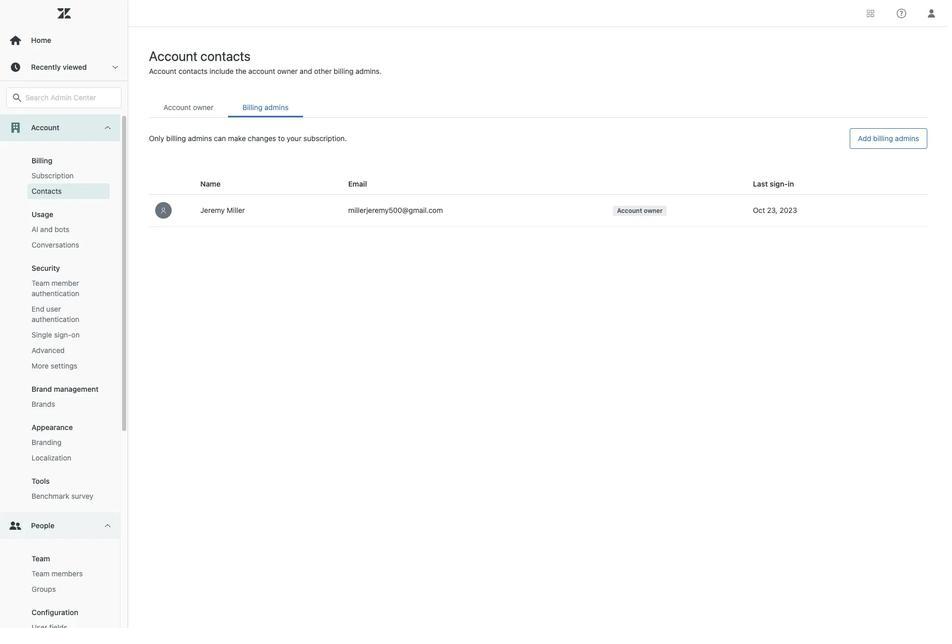 Task type: vqa. For each thing, say whether or not it's contained in the screenshot.
Main element
no



Task type: describe. For each thing, give the bounding box(es) containing it.
2023
[[780, 206, 797, 215]]

single sign-on
[[32, 330, 80, 339]]

ai and bots element
[[32, 224, 69, 235]]

changes
[[248, 134, 276, 143]]

none search field inside primary element
[[1, 87, 127, 108]]

advanced
[[32, 346, 65, 355]]

benchmark survey
[[32, 492, 93, 501]]

primary element
[[0, 0, 128, 628]]

billing admins tab
[[228, 97, 303, 117]]

in
[[788, 179, 794, 188]]

authentication for member
[[32, 289, 79, 298]]

millerjeremy500@gmail.com
[[348, 206, 443, 215]]

subscription
[[32, 171, 74, 180]]

member
[[52, 279, 79, 288]]

recently viewed button
[[0, 54, 128, 81]]

include
[[209, 67, 234, 76]]

brand
[[32, 385, 52, 394]]

account group
[[0, 141, 120, 513]]

usage element
[[32, 210, 53, 219]]

your
[[287, 134, 301, 143]]

localization
[[32, 454, 71, 462]]

and inside account group
[[40, 225, 53, 234]]

home button
[[0, 27, 128, 54]]

appearance element
[[32, 423, 73, 432]]

more settings link
[[27, 358, 110, 374]]

oct
[[753, 206, 765, 215]]

subscription.
[[303, 134, 347, 143]]

conversations
[[32, 241, 79, 249]]

billing for billing admins
[[242, 103, 263, 112]]

the
[[236, 67, 246, 76]]

sign- for on
[[54, 330, 71, 339]]

tree item containing people
[[0, 513, 120, 628]]

23,
[[767, 206, 778, 215]]

user menu image
[[925, 6, 938, 20]]

recently
[[31, 63, 61, 71]]

team member authentication
[[32, 279, 79, 298]]

add billing admins button
[[850, 128, 927, 149]]

last sign-in
[[753, 179, 794, 188]]

billing for only billing admins can make changes to your subscription.
[[166, 134, 186, 143]]

advanced element
[[32, 345, 65, 356]]

user fields element
[[32, 623, 67, 628]]

configuration element
[[32, 608, 78, 617]]

team for team element on the bottom
[[32, 554, 50, 563]]

end user authentication
[[32, 305, 79, 324]]

last
[[753, 179, 768, 188]]

admins for only billing admins can make changes to your subscription.
[[188, 134, 212, 143]]

email
[[348, 179, 367, 188]]

brands link
[[27, 397, 110, 412]]

single
[[32, 330, 52, 339]]

tab list containing account owner
[[149, 97, 927, 118]]

more settings element
[[32, 361, 77, 371]]

subscription link
[[27, 168, 110, 184]]

team member authentication link
[[27, 276, 110, 302]]

ai and bots link
[[27, 222, 110, 237]]

can
[[214, 134, 226, 143]]

0 vertical spatial contacts
[[200, 48, 251, 64]]

branding
[[32, 438, 62, 447]]

home
[[31, 36, 51, 44]]

recently viewed
[[31, 63, 87, 71]]

and inside account contacts account contacts include the account owner and other billing admins.
[[300, 67, 312, 76]]

branding link
[[27, 435, 110, 450]]

help image
[[897, 9, 906, 18]]

team for team member authentication
[[32, 279, 50, 288]]

only
[[149, 134, 164, 143]]

ai and bots
[[32, 225, 69, 234]]

team for team members
[[32, 569, 50, 578]]

brands
[[32, 400, 55, 409]]

contacts element
[[32, 186, 62, 197]]

localization element
[[32, 453, 71, 463]]

user
[[46, 305, 61, 313]]

benchmark survey link
[[27, 489, 110, 504]]

more
[[32, 362, 49, 370]]

usage
[[32, 210, 53, 219]]



Task type: locate. For each thing, give the bounding box(es) containing it.
1 vertical spatial authentication
[[32, 315, 79, 324]]

tree inside primary element
[[0, 114, 128, 628]]

2 vertical spatial owner
[[644, 207, 663, 215]]

localization link
[[27, 450, 110, 466]]

account
[[149, 48, 197, 64], [149, 67, 177, 76], [163, 103, 191, 112], [31, 123, 59, 132], [617, 207, 642, 215]]

groups
[[32, 585, 56, 594]]

benchmark survey element
[[32, 491, 93, 502]]

conversations element
[[32, 240, 79, 250]]

account button
[[0, 114, 120, 141]]

0 horizontal spatial owner
[[193, 103, 213, 112]]

1 horizontal spatial owner
[[277, 67, 298, 76]]

groups link
[[27, 582, 110, 597]]

oct 23, 2023
[[753, 206, 797, 215]]

viewed
[[63, 63, 87, 71]]

2 team from the top
[[32, 554, 50, 563]]

2 vertical spatial team
[[32, 569, 50, 578]]

0 horizontal spatial admins
[[188, 134, 212, 143]]

other
[[314, 67, 332, 76]]

team member authentication element
[[32, 278, 106, 299]]

people button
[[0, 513, 120, 539]]

members
[[52, 569, 83, 578]]

2 horizontal spatial owner
[[644, 207, 663, 215]]

security
[[32, 264, 60, 273]]

1 horizontal spatial billing
[[242, 103, 263, 112]]

owner inside tab
[[193, 103, 213, 112]]

authentication for user
[[32, 315, 79, 324]]

billing
[[334, 67, 353, 76], [166, 134, 186, 143], [873, 134, 893, 143]]

0 vertical spatial sign-
[[770, 179, 788, 188]]

team down team element on the bottom
[[32, 569, 50, 578]]

contacts
[[200, 48, 251, 64], [178, 67, 208, 76]]

0 vertical spatial account owner
[[163, 103, 213, 112]]

billing inside add billing admins button
[[873, 134, 893, 143]]

billing right the add
[[873, 134, 893, 143]]

account inside dropdown button
[[31, 123, 59, 132]]

team
[[32, 279, 50, 288], [32, 554, 50, 563], [32, 569, 50, 578]]

add
[[858, 134, 871, 143]]

zendesk products image
[[867, 10, 874, 17]]

1 vertical spatial and
[[40, 225, 53, 234]]

billing up only billing admins can make changes to your subscription.
[[242, 103, 263, 112]]

miller
[[227, 206, 245, 215]]

admins.
[[355, 67, 382, 76]]

tree item containing account
[[0, 114, 120, 513]]

authentication down member
[[32, 289, 79, 298]]

owner
[[277, 67, 298, 76], [193, 103, 213, 112], [644, 207, 663, 215]]

billing right other at the left of the page
[[334, 67, 353, 76]]

tree
[[0, 114, 128, 628]]

admins for add billing admins
[[895, 134, 919, 143]]

billing inside account group
[[32, 156, 52, 165]]

only billing admins can make changes to your subscription.
[[149, 134, 347, 143]]

contacts
[[32, 187, 62, 196]]

contacts up the include in the top of the page
[[200, 48, 251, 64]]

ai
[[32, 225, 38, 234]]

people group
[[0, 539, 120, 628]]

owner inside account contacts account contacts include the account owner and other billing admins.
[[277, 67, 298, 76]]

single sign-on link
[[27, 327, 110, 343]]

1 horizontal spatial admins
[[264, 103, 289, 112]]

0 vertical spatial owner
[[277, 67, 298, 76]]

tree item
[[0, 114, 120, 513], [0, 513, 120, 628]]

0 horizontal spatial and
[[40, 225, 53, 234]]

sign- for in
[[770, 179, 788, 188]]

1 vertical spatial account owner
[[617, 207, 663, 215]]

configuration
[[32, 608, 78, 617]]

account owner inside tab
[[163, 103, 213, 112]]

brand management
[[32, 385, 98, 394]]

security element
[[32, 264, 60, 273]]

0 vertical spatial billing
[[242, 103, 263, 112]]

brand management element
[[32, 385, 98, 394]]

1 vertical spatial team
[[32, 554, 50, 563]]

conversations link
[[27, 237, 110, 253]]

billing admins
[[242, 103, 289, 112]]

jeremy miller
[[200, 206, 245, 215]]

team up team members
[[32, 554, 50, 563]]

admins right the add
[[895, 134, 919, 143]]

billing inside tab
[[242, 103, 263, 112]]

tools
[[32, 477, 50, 486]]

team inside 'link'
[[32, 569, 50, 578]]

billing for add billing admins
[[873, 134, 893, 143]]

billing
[[242, 103, 263, 112], [32, 156, 52, 165]]

make
[[228, 134, 246, 143]]

sign- inside single sign-on element
[[54, 330, 71, 339]]

end
[[32, 305, 44, 313]]

settings
[[51, 362, 77, 370]]

3 team from the top
[[32, 569, 50, 578]]

bots
[[55, 225, 69, 234]]

tab list
[[149, 97, 927, 118]]

2 tree item from the top
[[0, 513, 120, 628]]

billing up subscription
[[32, 156, 52, 165]]

contacts left the include in the top of the page
[[178, 67, 208, 76]]

0 horizontal spatial billing
[[166, 134, 186, 143]]

team members element
[[32, 569, 83, 579]]

brands element
[[32, 399, 55, 410]]

contacts link
[[27, 184, 110, 199]]

billing for billing element
[[32, 156, 52, 165]]

appearance
[[32, 423, 73, 432]]

authentication
[[32, 289, 79, 298], [32, 315, 79, 324]]

admins
[[264, 103, 289, 112], [188, 134, 212, 143], [895, 134, 919, 143]]

Search Admin Center field
[[25, 93, 115, 102]]

0 vertical spatial and
[[300, 67, 312, 76]]

team members link
[[27, 566, 110, 582]]

0 horizontal spatial billing
[[32, 156, 52, 165]]

tree containing account
[[0, 114, 128, 628]]

and
[[300, 67, 312, 76], [40, 225, 53, 234]]

authentication down user
[[32, 315, 79, 324]]

1 horizontal spatial and
[[300, 67, 312, 76]]

1 authentication from the top
[[32, 289, 79, 298]]

1 vertical spatial owner
[[193, 103, 213, 112]]

account owner
[[163, 103, 213, 112], [617, 207, 663, 215]]

team element
[[32, 554, 50, 563]]

2 horizontal spatial billing
[[873, 134, 893, 143]]

team inside team member authentication
[[32, 279, 50, 288]]

sign-
[[770, 179, 788, 188], [54, 330, 71, 339]]

billing inside account contacts account contacts include the account owner and other billing admins.
[[334, 67, 353, 76]]

1 tree item from the top
[[0, 114, 120, 513]]

2 horizontal spatial admins
[[895, 134, 919, 143]]

end user authentication element
[[32, 304, 106, 325]]

billing element
[[32, 156, 52, 165]]

0 vertical spatial team
[[32, 279, 50, 288]]

admins inside button
[[895, 134, 919, 143]]

account contacts account contacts include the account owner and other billing admins.
[[149, 48, 382, 76]]

admins left can
[[188, 134, 212, 143]]

team members
[[32, 569, 83, 578]]

1 team from the top
[[32, 279, 50, 288]]

single sign-on element
[[32, 330, 80, 340]]

1 vertical spatial contacts
[[178, 67, 208, 76]]

0 vertical spatial authentication
[[32, 289, 79, 298]]

branding element
[[32, 438, 62, 448]]

1 horizontal spatial billing
[[334, 67, 353, 76]]

1 vertical spatial billing
[[32, 156, 52, 165]]

to
[[278, 134, 285, 143]]

benchmark
[[32, 492, 69, 501]]

and right ai
[[40, 225, 53, 234]]

advanced link
[[27, 343, 110, 358]]

team down security
[[32, 279, 50, 288]]

admins inside tab
[[264, 103, 289, 112]]

1 horizontal spatial account owner
[[617, 207, 663, 215]]

0 horizontal spatial sign-
[[54, 330, 71, 339]]

1 vertical spatial sign-
[[54, 330, 71, 339]]

subscription element
[[32, 171, 74, 181]]

account
[[248, 67, 275, 76]]

survey
[[71, 492, 93, 501]]

tools element
[[32, 477, 50, 486]]

on
[[71, 330, 80, 339]]

None search field
[[1, 87, 127, 108]]

jeremy
[[200, 206, 225, 215]]

add billing admins
[[858, 134, 919, 143]]

account owner tab
[[149, 97, 228, 117]]

end user authentication link
[[27, 302, 110, 327]]

1 horizontal spatial sign-
[[770, 179, 788, 188]]

account inside account owner tab
[[163, 103, 191, 112]]

people
[[31, 521, 54, 530]]

0 horizontal spatial account owner
[[163, 103, 213, 112]]

billing right only
[[166, 134, 186, 143]]

groups element
[[32, 584, 56, 595]]

management
[[54, 385, 98, 394]]

name
[[200, 179, 221, 188]]

more settings
[[32, 362, 77, 370]]

and left other at the left of the page
[[300, 67, 312, 76]]

admins up the to
[[264, 103, 289, 112]]

2 authentication from the top
[[32, 315, 79, 324]]



